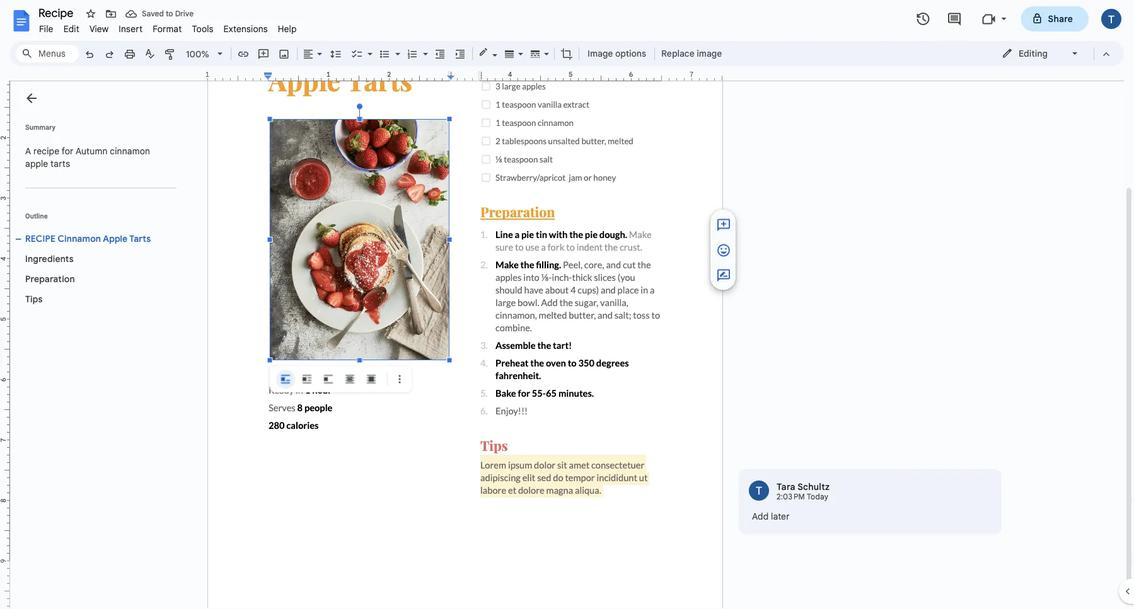 Task type: vqa. For each thing, say whether or not it's contained in the screenshot.
the ingredients in the top of the page
yes



Task type: locate. For each thing, give the bounding box(es) containing it.
file
[[39, 23, 53, 34]]

drive
[[175, 9, 194, 19]]

saved to drive
[[142, 9, 194, 19]]

1 vertical spatial size image
[[716, 243, 731, 258]]

tara
[[777, 482, 795, 493]]

menu bar
[[34, 16, 302, 37]]

1
[[205, 70, 209, 79]]

options
[[615, 48, 646, 59]]

editing button
[[993, 44, 1088, 63]]

saved to drive button
[[122, 5, 197, 23]]

3 size image from the top
[[716, 268, 731, 283]]

view
[[89, 23, 109, 34]]

today
[[807, 493, 828, 502]]

0 vertical spatial size image
[[716, 218, 731, 233]]

image
[[697, 48, 722, 59]]

insert menu item
[[114, 21, 148, 36]]

share button
[[1021, 6, 1089, 32]]

preparation
[[25, 274, 75, 285]]

insert
[[119, 23, 143, 34]]

a
[[25, 146, 31, 157]]

Menus field
[[16, 45, 79, 62]]

replace image button
[[658, 44, 725, 63]]

toolbar
[[267, 0, 409, 389]]

application containing share
[[0, 0, 1134, 610]]

editing
[[1019, 48, 1048, 59]]

main toolbar
[[78, 0, 726, 489]]

cinnamon
[[110, 146, 150, 157]]

saved
[[142, 9, 164, 19]]

image options
[[588, 48, 646, 59]]

to
[[166, 9, 173, 19]]

extensions
[[224, 23, 268, 34]]

2 vertical spatial size image
[[716, 268, 731, 283]]

Behind text radio
[[340, 370, 359, 389]]

menu bar containing file
[[34, 16, 302, 37]]

tools
[[192, 23, 213, 34]]

mode and view toolbar
[[992, 41, 1116, 66]]

tools menu item
[[187, 21, 219, 36]]

outline heading
[[10, 211, 182, 229]]

border dash image
[[528, 45, 543, 62]]

tara schultz image
[[749, 481, 769, 501]]

replace image
[[661, 48, 722, 59]]

size image
[[716, 218, 731, 233], [716, 243, 731, 258], [716, 268, 731, 283]]

later
[[771, 511, 790, 522]]

2:03 pm
[[777, 493, 805, 502]]

tarts
[[50, 158, 70, 169]]

document outline element
[[10, 81, 182, 610]]

tarts
[[129, 233, 151, 244]]

outline
[[25, 212, 48, 220]]

schultz
[[798, 482, 830, 493]]

tara schultz 2:03 pm today
[[777, 482, 830, 502]]

application
[[0, 0, 1134, 610]]

right margin image
[[658, 71, 722, 81]]

cinnamon
[[58, 233, 101, 244]]

ingredients
[[25, 253, 74, 264]]

Break text radio
[[319, 370, 338, 389]]

option group
[[267, 0, 381, 389]]

border weight image
[[502, 45, 517, 62]]

image
[[588, 48, 613, 59]]

option group inside application
[[267, 0, 381, 389]]

bottom margin image
[[0, 558, 9, 610]]



Task type: describe. For each thing, give the bounding box(es) containing it.
help
[[278, 23, 297, 34]]

2 size image from the top
[[716, 243, 731, 258]]

Rename text field
[[34, 5, 81, 20]]

replace
[[661, 48, 695, 59]]

Wrap text radio
[[298, 370, 316, 389]]

recipe cinnamon apple tarts
[[25, 233, 151, 244]]

format menu item
[[148, 21, 187, 36]]

apple
[[103, 233, 128, 244]]

add
[[752, 511, 769, 522]]

add later
[[752, 511, 790, 522]]

Zoom field
[[181, 45, 228, 64]]

format
[[153, 23, 182, 34]]

Zoom text field
[[183, 45, 213, 63]]

insert image image
[[277, 45, 292, 62]]

file menu item
[[34, 21, 58, 36]]

edit menu item
[[58, 21, 84, 36]]

recipe
[[25, 233, 56, 244]]

a recipe for autumn cinnamon apple tarts
[[25, 146, 152, 169]]

help menu item
[[273, 21, 302, 36]]

apple
[[25, 158, 48, 169]]

In line radio
[[267, 0, 320, 389]]

menu bar inside menu bar banner
[[34, 16, 302, 37]]

1 size image from the top
[[716, 218, 731, 233]]

left margin image
[[208, 71, 272, 81]]

edit
[[63, 23, 79, 34]]

share
[[1048, 13, 1073, 24]]

recipe
[[33, 146, 59, 157]]

view menu item
[[84, 21, 114, 36]]

autumn
[[76, 146, 108, 157]]

summary heading
[[25, 122, 55, 132]]

summary element
[[19, 139, 177, 177]]

image options button
[[582, 44, 652, 63]]

In front of text radio
[[362, 370, 381, 389]]

summary
[[25, 123, 55, 131]]

checklist menu image
[[364, 45, 373, 50]]

menu bar banner
[[0, 0, 1134, 610]]

Star checkbox
[[82, 5, 100, 23]]

tips
[[25, 294, 43, 305]]

extensions menu item
[[219, 21, 273, 36]]

for
[[62, 146, 73, 157]]

line & paragraph spacing image
[[329, 45, 343, 62]]



